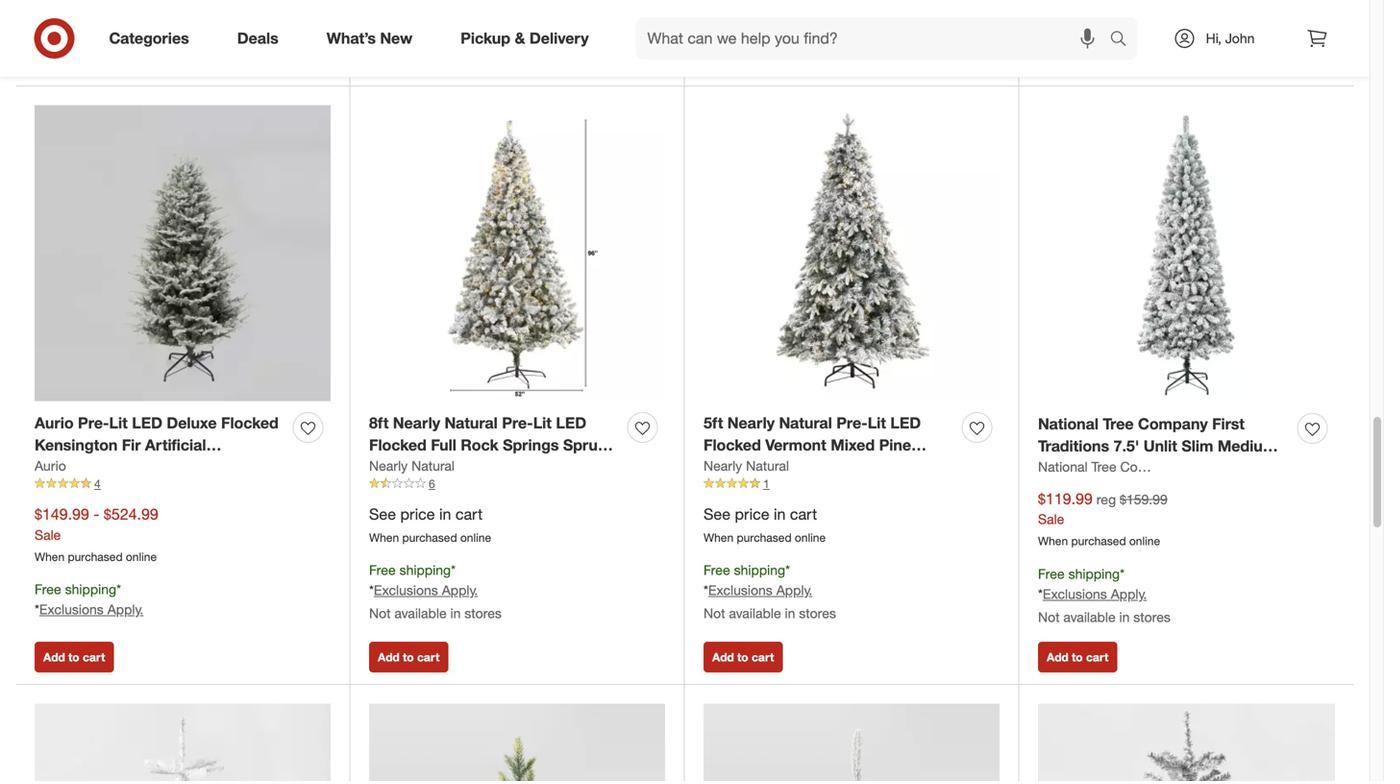 Task type: vqa. For each thing, say whether or not it's contained in the screenshot.
$1.50 nearby
no



Task type: locate. For each thing, give the bounding box(es) containing it.
2 horizontal spatial lights
[[704, 480, 749, 499]]

exclusions for national tree company first traditions 7.5' unlit slim medium flocked acacia hinged artificial christmas tree
[[1043, 586, 1107, 603]]

not
[[704, 10, 725, 27], [369, 605, 391, 622], [704, 605, 725, 622], [1038, 609, 1060, 626]]

online
[[460, 531, 491, 545], [795, 531, 826, 545], [1130, 534, 1161, 549], [126, 550, 157, 564]]

shipping for tree
[[1069, 566, 1120, 583]]

6 link
[[369, 476, 665, 493]]

national for national tree company
[[1038, 459, 1088, 475]]

$119.99
[[1038, 490, 1093, 509]]

artificial down "medium"
[[1210, 459, 1272, 478]]

1 nearly natural from the left
[[369, 458, 455, 474]]

0 horizontal spatial see price in cart when purchased online
[[369, 505, 491, 545]]

artificial up the multicolor
[[145, 436, 206, 455]]

exclusions apply. button for 8ft nearly natural pre-lit led flocked full rock springs spruce artificial christmas tree clear lights
[[374, 581, 478, 601]]

led inside 5ft nearly natural pre-lit led flocked vermont mixed pine artificial christmas tree clear lights
[[891, 414, 921, 433]]

national tree company first traditions 7.5' unlit slim medium flocked acacia hinged artificial christmas tree image
[[1038, 105, 1335, 403], [1038, 105, 1335, 403]]

purchased down reg at the right bottom
[[1072, 534, 1126, 549]]

clear
[[549, 458, 588, 477], [884, 458, 923, 477]]

price down 1
[[735, 505, 770, 524]]

$149.99 - $524.99 sale when purchased online
[[35, 505, 158, 564]]

1 horizontal spatial nearly natural
[[704, 458, 789, 474]]

christmas down rock
[[435, 458, 510, 477]]

acacia
[[1100, 459, 1150, 478]]

lit up the springs
[[533, 414, 552, 433]]

apply.
[[442, 582, 478, 599], [777, 582, 813, 599], [1111, 586, 1147, 603], [107, 601, 144, 618]]

led up pine
[[891, 414, 921, 433]]

flocked down traditions
[[1038, 459, 1096, 478]]

sale down $119.99 at right bottom
[[1038, 511, 1065, 528]]

kensington
[[35, 436, 118, 455]]

mixed
[[831, 436, 875, 455]]

what's
[[327, 29, 376, 48]]

$524.99
[[104, 505, 158, 524]]

lights left 1
[[704, 480, 749, 499]]

see for 5ft nearly natural pre-lit led flocked vermont mixed pine artificial christmas tree clear lights
[[704, 505, 731, 524]]

2 nearly natural link from the left
[[704, 457, 789, 476]]

spruce
[[563, 436, 616, 455]]

nearly up 'full'
[[393, 414, 440, 433]]

aurio for aurio pre-lit led deluxe flocked kensington fir artificial christmas tree multicolor lights
[[35, 414, 74, 433]]

price down 6
[[400, 505, 435, 524]]

nearly natural link up 1
[[704, 457, 789, 476]]

1 pre- from the left
[[78, 414, 109, 433]]

tree down fir
[[114, 458, 145, 477]]

1 horizontal spatial see
[[704, 505, 731, 524]]

2 price from the left
[[735, 505, 770, 524]]

full
[[431, 436, 457, 455]]

pre- inside 8ft nearly natural pre-lit led flocked full rock springs spruce artificial christmas tree clear lights
[[502, 414, 533, 433]]

when inside $149.99 - $524.99 sale when purchased online
[[35, 550, 65, 564]]

first
[[1213, 415, 1245, 434]]

christmas down "national tree company" link
[[1038, 481, 1114, 500]]

0 horizontal spatial nearly natural
[[369, 458, 455, 474]]

0 horizontal spatial lit
[[109, 414, 128, 433]]

search button
[[1101, 17, 1148, 63]]

available for 5ft nearly natural pre-lit led flocked vermont mixed pine artificial christmas tree clear lights
[[729, 605, 781, 622]]

0 horizontal spatial lights
[[227, 458, 272, 477]]

0 horizontal spatial pre-
[[78, 414, 109, 433]]

nearly natural up 6
[[369, 458, 455, 474]]

in
[[785, 10, 796, 27], [439, 505, 451, 524], [774, 505, 786, 524], [450, 605, 461, 622], [785, 605, 796, 622], [1120, 609, 1130, 626]]

2 see from the left
[[704, 505, 731, 524]]

company up unlit
[[1138, 415, 1208, 434]]

24" unlit tinsel mini artificial christmas tree white - wondershop™ image
[[35, 704, 331, 782], [35, 704, 331, 782]]

lit inside 8ft nearly natural pre-lit led flocked full rock springs spruce artificial christmas tree clear lights
[[533, 414, 552, 433]]

7.5'
[[1114, 437, 1140, 456]]

national for national tree company first traditions 7.5' unlit slim medium flocked acacia hinged artificial christmas tree
[[1038, 415, 1099, 434]]

3 pre- from the left
[[837, 414, 868, 433]]

lit for 8ft
[[533, 414, 552, 433]]

2 lit from the left
[[533, 414, 552, 433]]

search
[[1101, 31, 1148, 50]]

national inside "national tree company" link
[[1038, 459, 1088, 475]]

0 vertical spatial company
[[1138, 415, 1208, 434]]

exclusions for 8ft nearly natural pre-lit led flocked full rock springs spruce artificial christmas tree clear lights
[[374, 582, 438, 599]]

national
[[1038, 415, 1099, 434], [1038, 459, 1088, 475]]

nearly right the 5ft at the right of page
[[728, 414, 775, 433]]

*
[[451, 562, 456, 579], [786, 562, 790, 579], [1120, 566, 1125, 583], [116, 581, 121, 598], [369, 582, 374, 599], [704, 582, 709, 599], [1038, 586, 1043, 603], [35, 601, 39, 618]]

purchased
[[402, 531, 457, 545], [737, 531, 792, 545], [1072, 534, 1126, 549], [68, 550, 123, 564]]

sale down the $149.99
[[35, 527, 61, 544]]

tree down mixed at the bottom right of the page
[[849, 458, 880, 477]]

national inside national tree company first traditions 7.5' unlit slim medium flocked acacia hinged artificial christmas tree
[[1038, 415, 1099, 434]]

flocked down the 5ft at the right of page
[[704, 436, 761, 455]]

shipping down 1
[[734, 562, 786, 579]]

2 national from the top
[[1038, 459, 1088, 475]]

exclusions for aurio pre-lit led deluxe flocked kensington fir artificial christmas tree multicolor lights
[[39, 601, 104, 618]]

online down the $524.99
[[126, 550, 157, 564]]

free shipping * * exclusions apply.
[[35, 581, 144, 618]]

1 see price in cart when purchased online from the left
[[369, 505, 491, 545]]

clear down spruce
[[549, 458, 588, 477]]

0 horizontal spatial clear
[[549, 458, 588, 477]]

flocked down 8ft
[[369, 436, 427, 455]]

add to cart button
[[35, 43, 114, 74], [704, 43, 783, 74], [1038, 43, 1118, 74], [35, 642, 114, 673], [369, 642, 448, 673], [704, 642, 783, 673], [1038, 642, 1118, 673]]

0 horizontal spatial led
[[132, 414, 162, 433]]

flocked inside aurio pre-lit led deluxe flocked kensington fir artificial christmas tree multicolor lights
[[221, 414, 279, 433]]

see price in cart when purchased online for christmas
[[704, 505, 826, 545]]

fir
[[122, 436, 141, 455]]

christmas
[[35, 458, 110, 477], [435, 458, 510, 477], [769, 458, 844, 477], [1038, 481, 1114, 500]]

stores for 5ft nearly natural pre-lit led flocked vermont mixed pine artificial christmas tree clear lights
[[799, 605, 836, 622]]

aurio
[[35, 414, 74, 433], [35, 458, 66, 474]]

nearly natural link
[[369, 457, 455, 476], [704, 457, 789, 476]]

see for 8ft nearly natural pre-lit led flocked full rock springs spruce artificial christmas tree clear lights
[[369, 505, 396, 524]]

purchased down the - at the left of page
[[68, 550, 123, 564]]

1 see from the left
[[369, 505, 396, 524]]

2 horizontal spatial pre-
[[837, 414, 868, 433]]

clear inside 5ft nearly natural pre-lit led flocked vermont mixed pine artificial christmas tree clear lights
[[884, 458, 923, 477]]

see price in cart when purchased online down 6
[[369, 505, 491, 545]]

christmas down kensington
[[35, 458, 110, 477]]

$159.99
[[1120, 491, 1168, 508]]

deals
[[237, 29, 279, 48]]

natural
[[445, 414, 498, 433], [779, 414, 832, 433], [412, 458, 455, 474], [746, 458, 789, 474]]

2 horizontal spatial free shipping * * exclusions apply. not available in stores
[[1038, 566, 1171, 626]]

1 led from the left
[[132, 414, 162, 433]]

free for 8ft nearly natural pre-lit led flocked full rock springs spruce artificial christmas tree clear lights
[[369, 562, 396, 579]]

1 horizontal spatial led
[[556, 414, 587, 433]]

nearly natural up 1
[[704, 458, 789, 474]]

christmas down vermont
[[769, 458, 844, 477]]

available for 8ft nearly natural pre-lit led flocked full rock springs spruce artificial christmas tree clear lights
[[395, 605, 447, 622]]

hi,
[[1206, 30, 1222, 47]]

exclusions for 5ft nearly natural pre-lit led flocked vermont mixed pine artificial christmas tree clear lights
[[709, 582, 773, 599]]

tree up 7.5'
[[1103, 415, 1134, 434]]

hi, john
[[1206, 30, 1255, 47]]

clear down pine
[[884, 458, 923, 477]]

aurio down kensington
[[35, 458, 66, 474]]

led up fir
[[132, 414, 162, 433]]

free for national tree company first traditions 7.5' unlit slim medium flocked acacia hinged artificial christmas tree
[[1038, 566, 1065, 583]]

aurio for aurio
[[35, 458, 66, 474]]

0 vertical spatial aurio
[[35, 414, 74, 433]]

1 lit from the left
[[109, 414, 128, 433]]

shipping down 6
[[400, 562, 451, 579]]

aurio inside aurio pre-lit led deluxe flocked kensington fir artificial christmas tree multicolor lights
[[35, 414, 74, 433]]

1 vertical spatial aurio
[[35, 458, 66, 474]]

8ft nearly natural pre-lit led flocked full rock springs spruce artificial christmas tree clear lights image
[[369, 105, 665, 402], [369, 105, 665, 402]]

artificial inside 8ft nearly natural pre-lit led flocked full rock springs spruce artificial christmas tree clear lights
[[369, 458, 430, 477]]

artificial down 8ft
[[369, 458, 430, 477]]

national up traditions
[[1038, 415, 1099, 434]]

nearly natural for vermont
[[704, 458, 789, 474]]

24" unlit tinsel mini artificial christmas tree silver - wondershop™ image
[[1038, 704, 1335, 782], [1038, 704, 1335, 782]]

6
[[429, 477, 435, 491]]

0 horizontal spatial free shipping * * exclusions apply. not available in stores
[[369, 562, 502, 622]]

exclusions apply. button
[[374, 581, 478, 601], [709, 581, 813, 601], [1043, 585, 1147, 604], [39, 601, 144, 620]]

aurio pre-lit led deluxe flocked kensington fir artificial christmas tree multicolor lights image
[[35, 105, 331, 402], [35, 105, 331, 402]]

sale inside $119.99 reg $159.99 sale when purchased online
[[1038, 511, 1065, 528]]

clear inside 8ft nearly natural pre-lit led flocked full rock springs spruce artificial christmas tree clear lights
[[549, 458, 588, 477]]

lights right the multicolor
[[227, 458, 272, 477]]

company inside national tree company first traditions 7.5' unlit slim medium flocked acacia hinged artificial christmas tree
[[1138, 415, 1208, 434]]

artificial down the 5ft at the right of page
[[704, 458, 765, 477]]

4
[[94, 477, 101, 491]]

to
[[68, 52, 79, 66], [738, 52, 749, 66], [1072, 52, 1083, 66], [68, 650, 79, 665], [403, 650, 414, 665], [738, 650, 749, 665], [1072, 650, 1083, 665]]

pre- up mixed at the bottom right of the page
[[837, 414, 868, 433]]

5ft nearly natural pre-lit led flocked vermont mixed pine artificial christmas tree clear lights image
[[704, 105, 1000, 402], [704, 105, 1000, 402]]

0 horizontal spatial sale
[[35, 527, 61, 544]]

lit up pine
[[868, 414, 886, 433]]

19" unlit flocked indexed downswept pine artificial christmas tree with round base - wondershop™ image
[[704, 704, 1000, 782], [704, 704, 1000, 782]]

shipping down $119.99 reg $159.99 sale when purchased online
[[1069, 566, 1120, 583]]

1 clear from the left
[[549, 458, 588, 477]]

see
[[369, 505, 396, 524], [704, 505, 731, 524]]

apply. for tree
[[1111, 586, 1147, 603]]

1
[[763, 477, 770, 491]]

stores
[[799, 10, 836, 27], [465, 605, 502, 622], [799, 605, 836, 622], [1134, 609, 1171, 626]]

exclusions apply. button for national tree company first traditions 7.5' unlit slim medium flocked acacia hinged artificial christmas tree
[[1043, 585, 1147, 604]]

online down 6 link
[[460, 531, 491, 545]]

vermont
[[766, 436, 827, 455]]

natural up 1
[[746, 458, 789, 474]]

online inside $149.99 - $524.99 sale when purchased online
[[126, 550, 157, 564]]

1 aurio from the top
[[35, 414, 74, 433]]

christmas inside aurio pre-lit led deluxe flocked kensington fir artificial christmas tree multicolor lights
[[35, 458, 110, 477]]

online down $159.99
[[1130, 534, 1161, 549]]

2 led from the left
[[556, 414, 587, 433]]

lit up fir
[[109, 414, 128, 433]]

led up spruce
[[556, 414, 587, 433]]

0 horizontal spatial nearly natural link
[[369, 457, 455, 476]]

1 vertical spatial national
[[1038, 459, 1088, 475]]

pre-
[[78, 414, 109, 433], [502, 414, 533, 433], [837, 414, 868, 433]]

3 lit from the left
[[868, 414, 886, 433]]

nearly inside 5ft nearly natural pre-lit led flocked vermont mixed pine artificial christmas tree clear lights
[[728, 414, 775, 433]]

cart
[[83, 52, 105, 66], [752, 52, 774, 66], [1086, 52, 1109, 66], [456, 505, 483, 524], [790, 505, 817, 524], [83, 650, 105, 665], [417, 650, 440, 665], [752, 650, 774, 665], [1086, 650, 1109, 665]]

company down unlit
[[1121, 459, 1179, 475]]

8ft nearly natural pre-lit led flocked full rock springs spruce artificial christmas tree clear lights
[[369, 414, 616, 499]]

1 horizontal spatial price
[[735, 505, 770, 524]]

add
[[43, 52, 65, 66], [712, 52, 734, 66], [1047, 52, 1069, 66], [43, 650, 65, 665], [378, 650, 400, 665], [712, 650, 734, 665], [1047, 650, 1069, 665]]

natural up vermont
[[779, 414, 832, 433]]

flocked
[[221, 414, 279, 433], [369, 436, 427, 455], [704, 436, 761, 455], [1038, 459, 1096, 478]]

2 horizontal spatial led
[[891, 414, 921, 433]]

flocked right deluxe
[[221, 414, 279, 433]]

0 horizontal spatial see
[[369, 505, 396, 524]]

free shipping * * exclusions apply. not available in stores
[[369, 562, 502, 622], [704, 562, 836, 622], [1038, 566, 1171, 626]]

categories link
[[93, 17, 213, 60]]

natural up rock
[[445, 414, 498, 433]]

21" indexed balsam fir artificial christmas tree with black plastic pot - wondershop™ image
[[369, 704, 665, 782], [369, 704, 665, 782]]

artificial inside aurio pre-lit led deluxe flocked kensington fir artificial christmas tree multicolor lights
[[145, 436, 206, 455]]

pre- inside 5ft nearly natural pre-lit led flocked vermont mixed pine artificial christmas tree clear lights
[[837, 414, 868, 433]]

available
[[729, 10, 781, 27], [395, 605, 447, 622], [729, 605, 781, 622], [1064, 609, 1116, 626]]

company for national tree company
[[1121, 459, 1179, 475]]

exclusions
[[374, 582, 438, 599], [709, 582, 773, 599], [1043, 586, 1107, 603], [39, 601, 104, 618]]

What can we help you find? suggestions appear below search field
[[636, 17, 1115, 60]]

1 horizontal spatial see price in cart when purchased online
[[704, 505, 826, 545]]

0 vertical spatial national
[[1038, 415, 1099, 434]]

1 national from the top
[[1038, 415, 1099, 434]]

2 horizontal spatial lit
[[868, 414, 886, 433]]

1 horizontal spatial lit
[[533, 414, 552, 433]]

1 horizontal spatial free shipping * * exclusions apply. not available in stores
[[704, 562, 836, 622]]

nearly natural
[[369, 458, 455, 474], [704, 458, 789, 474]]

shipping
[[400, 562, 451, 579], [734, 562, 786, 579], [1069, 566, 1120, 583], [65, 581, 116, 598]]

led inside 8ft nearly natural pre-lit led flocked full rock springs spruce artificial christmas tree clear lights
[[556, 414, 587, 433]]

rock
[[461, 436, 499, 455]]

nearly natural for full
[[369, 458, 455, 474]]

led
[[132, 414, 162, 433], [556, 414, 587, 433], [891, 414, 921, 433]]

what's new
[[327, 29, 413, 48]]

natural inside 8ft nearly natural pre-lit led flocked full rock springs spruce artificial christmas tree clear lights
[[445, 414, 498, 433]]

natural up 6
[[412, 458, 455, 474]]

tree
[[1103, 415, 1134, 434], [114, 458, 145, 477], [514, 458, 545, 477], [849, 458, 880, 477], [1092, 459, 1117, 475], [1118, 481, 1149, 500]]

3 led from the left
[[891, 414, 921, 433]]

company
[[1138, 415, 1208, 434], [1121, 459, 1179, 475]]

1 horizontal spatial nearly natural link
[[704, 457, 789, 476]]

shipping down $149.99 - $524.99 sale when purchased online
[[65, 581, 116, 598]]

1 vertical spatial company
[[1121, 459, 1179, 475]]

deluxe
[[167, 414, 217, 433]]

led for 8ft
[[556, 414, 587, 433]]

lights left 6
[[369, 480, 415, 499]]

national down traditions
[[1038, 459, 1088, 475]]

1 horizontal spatial pre-
[[502, 414, 533, 433]]

1 price from the left
[[400, 505, 435, 524]]

pre- up the springs
[[502, 414, 533, 433]]

categories
[[109, 29, 189, 48]]

2 aurio from the top
[[35, 458, 66, 474]]

lit
[[109, 414, 128, 433], [533, 414, 552, 433], [868, 414, 886, 433]]

8ft nearly natural pre-lit led flocked full rock springs spruce artificial christmas tree clear lights link
[[369, 413, 620, 499]]

hinged
[[1154, 459, 1206, 478]]

1 horizontal spatial lights
[[369, 480, 415, 499]]

nearly natural link for full
[[369, 457, 455, 476]]

1 nearly natural link from the left
[[369, 457, 455, 476]]

2 see price in cart when purchased online from the left
[[704, 505, 826, 545]]

see price in cart when purchased online down 1
[[704, 505, 826, 545]]

2 nearly natural from the left
[[704, 458, 789, 474]]

pre- up kensington
[[78, 414, 109, 433]]

nearly
[[393, 414, 440, 433], [728, 414, 775, 433], [369, 458, 408, 474], [704, 458, 742, 474]]

free shipping * * exclusions apply. not available in stores for 8ft nearly natural pre-lit led flocked full rock springs spruce artificial christmas tree clear lights
[[369, 562, 502, 622]]

see down the 5ft at the right of page
[[704, 505, 731, 524]]

free
[[369, 562, 396, 579], [704, 562, 730, 579], [1038, 566, 1065, 583], [35, 581, 61, 598]]

5ft nearly natural pre-lit led flocked vermont mixed pine artificial christmas tree clear lights link
[[704, 413, 955, 499]]

see price in cart when purchased online
[[369, 505, 491, 545], [704, 505, 826, 545]]

1 horizontal spatial sale
[[1038, 511, 1065, 528]]

sale inside $149.99 - $524.99 sale when purchased online
[[35, 527, 61, 544]]

nearly natural link up 6
[[369, 457, 455, 476]]

2 clear from the left
[[884, 458, 923, 477]]

sale
[[1038, 511, 1065, 528], [35, 527, 61, 544]]

2 pre- from the left
[[502, 414, 533, 433]]

exclusions inside free shipping * * exclusions apply.
[[39, 601, 104, 618]]

free inside free shipping * * exclusions apply.
[[35, 581, 61, 598]]

see down 8ft
[[369, 505, 396, 524]]

1 horizontal spatial clear
[[884, 458, 923, 477]]

tree down the springs
[[514, 458, 545, 477]]

lit inside 5ft nearly natural pre-lit led flocked vermont mixed pine artificial christmas tree clear lights
[[868, 414, 886, 433]]

0 horizontal spatial price
[[400, 505, 435, 524]]

purchased inside $119.99 reg $159.99 sale when purchased online
[[1072, 534, 1126, 549]]

aurio up kensington
[[35, 414, 74, 433]]



Task type: describe. For each thing, give the bounding box(es) containing it.
led for 5ft
[[891, 414, 921, 433]]

sale for $119.99
[[1038, 511, 1065, 528]]

tree inside 8ft nearly natural pre-lit led flocked full rock springs spruce artificial christmas tree clear lights
[[514, 458, 545, 477]]

aurio link
[[35, 457, 66, 476]]

christmas inside 8ft nearly natural pre-lit led flocked full rock springs spruce artificial christmas tree clear lights
[[435, 458, 510, 477]]

sale for $149.99
[[35, 527, 61, 544]]

5ft nearly natural pre-lit led flocked vermont mixed pine artificial christmas tree clear lights
[[704, 414, 923, 499]]

see price in cart when purchased online for artificial
[[369, 505, 491, 545]]

$119.99 reg $159.99 sale when purchased online
[[1038, 490, 1168, 549]]

not available in stores
[[704, 10, 836, 27]]

not for 5ft nearly natural pre-lit led flocked vermont mixed pine artificial christmas tree clear lights
[[704, 605, 725, 622]]

1 link
[[704, 476, 1000, 493]]

pre- inside aurio pre-lit led deluxe flocked kensington fir artificial christmas tree multicolor lights
[[78, 414, 109, 433]]

aurio pre-lit led deluxe flocked kensington fir artificial christmas tree multicolor lights
[[35, 414, 279, 477]]

stores for national tree company first traditions 7.5' unlit slim medium flocked acacia hinged artificial christmas tree
[[1134, 609, 1171, 626]]

-
[[94, 505, 100, 524]]

tree down 7.5'
[[1092, 459, 1117, 475]]

shipping inside free shipping * * exclusions apply.
[[65, 581, 116, 598]]

flocked inside national tree company first traditions 7.5' unlit slim medium flocked acacia hinged artificial christmas tree
[[1038, 459, 1096, 478]]

purchased down 1
[[737, 531, 792, 545]]

pre- for 8ft nearly natural pre-lit led flocked full rock springs spruce artificial christmas tree clear lights
[[502, 414, 533, 433]]

flocked inside 8ft nearly natural pre-lit led flocked full rock springs spruce artificial christmas tree clear lights
[[369, 436, 427, 455]]

tree inside 5ft nearly natural pre-lit led flocked vermont mixed pine artificial christmas tree clear lights
[[849, 458, 880, 477]]

price for christmas
[[735, 505, 770, 524]]

nearly natural link for vermont
[[704, 457, 789, 476]]

artificial inside national tree company first traditions 7.5' unlit slim medium flocked acacia hinged artificial christmas tree
[[1210, 459, 1272, 478]]

christmas inside national tree company first traditions 7.5' unlit slim medium flocked acacia hinged artificial christmas tree
[[1038, 481, 1114, 500]]

tree inside aurio pre-lit led deluxe flocked kensington fir artificial christmas tree multicolor lights
[[114, 458, 145, 477]]

shipping for lights
[[734, 562, 786, 579]]

free for aurio pre-lit led deluxe flocked kensington fir artificial christmas tree multicolor lights
[[35, 581, 61, 598]]

company for national tree company first traditions 7.5' unlit slim medium flocked acacia hinged artificial christmas tree
[[1138, 415, 1208, 434]]

nearly down the 5ft at the right of page
[[704, 458, 742, 474]]

christmas inside 5ft nearly natural pre-lit led flocked vermont mixed pine artificial christmas tree clear lights
[[769, 458, 844, 477]]

lit for 5ft
[[868, 414, 886, 433]]

lights inside aurio pre-lit led deluxe flocked kensington fir artificial christmas tree multicolor lights
[[227, 458, 272, 477]]

national tree company link
[[1038, 458, 1179, 477]]

unlit
[[1144, 437, 1178, 456]]

online down 1 link
[[795, 531, 826, 545]]

exclusions apply. button for 5ft nearly natural pre-lit led flocked vermont mixed pine artificial christmas tree clear lights
[[709, 581, 813, 601]]

pre- for 5ft nearly natural pre-lit led flocked vermont mixed pine artificial christmas tree clear lights
[[837, 414, 868, 433]]

aurio pre-lit led deluxe flocked kensington fir artificial christmas tree multicolor lights link
[[35, 413, 286, 477]]

free for 5ft nearly natural pre-lit led flocked vermont mixed pine artificial christmas tree clear lights
[[704, 562, 730, 579]]

reg
[[1097, 491, 1116, 508]]

not for national tree company first traditions 7.5' unlit slim medium flocked acacia hinged artificial christmas tree
[[1038, 609, 1060, 626]]

national tree company first traditions 7.5' unlit slim medium flocked acacia hinged artificial christmas tree
[[1038, 415, 1277, 500]]

john
[[1226, 30, 1255, 47]]

lit inside aurio pre-lit led deluxe flocked kensington fir artificial christmas tree multicolor lights
[[109, 414, 128, 433]]

pickup
[[461, 29, 511, 48]]

apply. inside free shipping * * exclusions apply.
[[107, 601, 144, 618]]

5ft
[[704, 414, 723, 433]]

apply. for clear
[[442, 582, 478, 599]]

when inside $119.99 reg $159.99 sale when purchased online
[[1038, 534, 1068, 549]]

lights inside 8ft nearly natural pre-lit led flocked full rock springs spruce artificial christmas tree clear lights
[[369, 480, 415, 499]]

nearly down 8ft
[[369, 458, 408, 474]]

multicolor
[[149, 458, 223, 477]]

led inside aurio pre-lit led deluxe flocked kensington fir artificial christmas tree multicolor lights
[[132, 414, 162, 433]]

nearly inside 8ft nearly natural pre-lit led flocked full rock springs spruce artificial christmas tree clear lights
[[393, 414, 440, 433]]

free shipping * * exclusions apply. not available in stores for 5ft nearly natural pre-lit led flocked vermont mixed pine artificial christmas tree clear lights
[[704, 562, 836, 622]]

pickup & delivery
[[461, 29, 589, 48]]

online inside $119.99 reg $159.99 sale when purchased online
[[1130, 534, 1161, 549]]

deals link
[[221, 17, 303, 60]]

stores for 8ft nearly natural pre-lit led flocked full rock springs spruce artificial christmas tree clear lights
[[465, 605, 502, 622]]

$149.99
[[35, 505, 89, 524]]

medium
[[1218, 437, 1277, 456]]

4 link
[[35, 476, 331, 493]]

national tree company
[[1038, 459, 1179, 475]]

lights inside 5ft nearly natural pre-lit led flocked vermont mixed pine artificial christmas tree clear lights
[[704, 480, 749, 499]]

delivery
[[530, 29, 589, 48]]

purchased down 6
[[402, 531, 457, 545]]

&
[[515, 29, 525, 48]]

not for 8ft nearly natural pre-lit led flocked full rock springs spruce artificial christmas tree clear lights
[[369, 605, 391, 622]]

price for artificial
[[400, 505, 435, 524]]

available for national tree company first traditions 7.5' unlit slim medium flocked acacia hinged artificial christmas tree
[[1064, 609, 1116, 626]]

national tree company first traditions 7.5' unlit slim medium flocked acacia hinged artificial christmas tree link
[[1038, 414, 1290, 500]]

natural inside 5ft nearly natural pre-lit led flocked vermont mixed pine artificial christmas tree clear lights
[[779, 414, 832, 433]]

springs
[[503, 436, 559, 455]]

pickup & delivery link
[[444, 17, 613, 60]]

purchased inside $149.99 - $524.99 sale when purchased online
[[68, 550, 123, 564]]

slim
[[1182, 437, 1214, 456]]

tree down acacia
[[1118, 481, 1149, 500]]

artificial inside 5ft nearly natural pre-lit led flocked vermont mixed pine artificial christmas tree clear lights
[[704, 458, 765, 477]]

pine
[[879, 436, 912, 455]]

8ft
[[369, 414, 389, 433]]

what's new link
[[310, 17, 437, 60]]

traditions
[[1038, 437, 1110, 456]]

free shipping * * exclusions apply. not available in stores for national tree company first traditions 7.5' unlit slim medium flocked acacia hinged artificial christmas tree
[[1038, 566, 1171, 626]]

apply. for lights
[[777, 582, 813, 599]]

flocked inside 5ft nearly natural pre-lit led flocked vermont mixed pine artificial christmas tree clear lights
[[704, 436, 761, 455]]

new
[[380, 29, 413, 48]]

shipping for clear
[[400, 562, 451, 579]]



